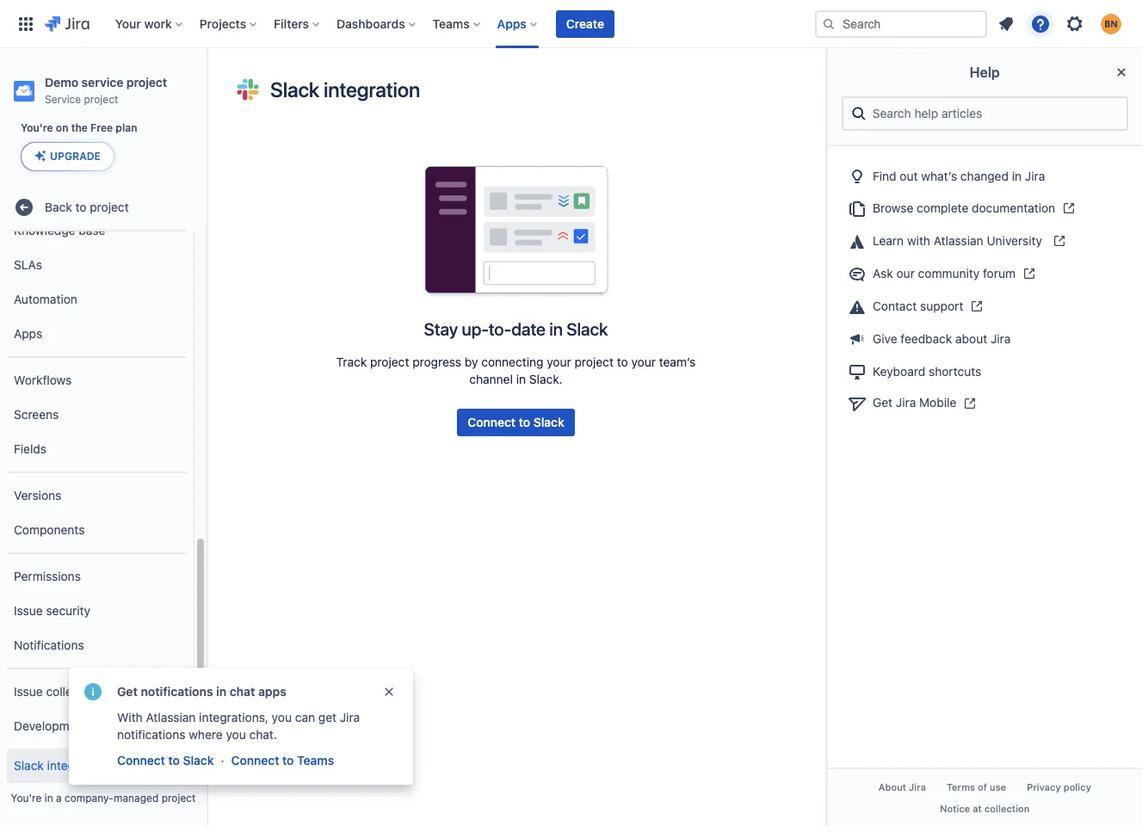 Task type: describe. For each thing, give the bounding box(es) containing it.
0 horizontal spatial slack
[[14, 758, 44, 773]]

connect for connect to teams
[[231, 753, 279, 768]]

development tools link
[[7, 709, 187, 744]]

apps for apps link
[[14, 326, 42, 341]]

connect to teams button
[[229, 751, 336, 771]]

about jira
[[879, 781, 926, 793]]

tools
[[91, 719, 118, 733]]

keyboard
[[873, 364, 926, 379]]

browse complete documentation link
[[842, 192, 1128, 225]]

group containing permissions
[[7, 553, 187, 668]]

notice at collection
[[940, 803, 1030, 814]]

project up 'base'
[[90, 199, 129, 214]]

project down the service at left top
[[84, 93, 118, 106]]

settings image
[[1065, 13, 1085, 34]]

your work button
[[110, 10, 189, 37]]

0 vertical spatial you
[[272, 710, 292, 725]]

company-
[[65, 792, 114, 805]]

browse
[[873, 201, 914, 215]]

service
[[45, 93, 81, 106]]

to for slack
[[168, 753, 180, 768]]

issue security
[[14, 603, 90, 618]]

group containing knowledge base
[[7, 0, 187, 356]]

our
[[897, 266, 915, 281]]

a
[[56, 792, 62, 805]]

privacy policy
[[1027, 781, 1092, 793]]

managed
[[114, 792, 159, 805]]

at
[[973, 803, 982, 814]]

your work
[[115, 16, 172, 31]]

keyboard shortcuts
[[873, 364, 982, 379]]

fields
[[14, 441, 47, 456]]

components
[[14, 522, 85, 537]]

what's
[[921, 169, 957, 184]]

integration
[[47, 758, 107, 773]]

upgrade button
[[22, 143, 114, 171]]

with atlassian integrations, you can get jira notifications where you chat.
[[117, 710, 360, 742]]

1 horizontal spatial atlassian
[[934, 233, 984, 248]]

plan
[[116, 121, 137, 134]]

automation
[[14, 292, 77, 306]]

appswitcher icon image
[[15, 13, 36, 34]]

sidebar navigation image
[[188, 69, 226, 103]]

issue collectors link
[[7, 675, 187, 709]]

apps for apps popup button
[[497, 16, 527, 31]]

0 horizontal spatial you
[[226, 727, 246, 742]]

group containing issue collectors
[[7, 668, 187, 749]]

help
[[970, 65, 1000, 80]]

1 horizontal spatial in
[[216, 684, 227, 699]]

project down connect to slack button
[[162, 792, 196, 805]]

jira inside button
[[909, 781, 926, 793]]

keyboard shortcuts link
[[842, 355, 1128, 387]]

complete
[[917, 201, 969, 215]]

teams button
[[428, 10, 487, 37]]

versions
[[14, 488, 61, 502]]

give feedback about jira link
[[842, 323, 1128, 355]]

your
[[115, 16, 141, 31]]

ask
[[873, 266, 893, 281]]

get for get notifications in chat apps
[[117, 684, 138, 699]]

screens
[[14, 407, 59, 422]]

get jira mobile link
[[842, 387, 1128, 420]]

give
[[873, 332, 897, 346]]

notifications
[[14, 638, 84, 652]]

community
[[918, 266, 980, 281]]

notifications inside the with atlassian integrations, you can get jira notifications where you chat.
[[117, 727, 185, 742]]

automation link
[[7, 282, 187, 317]]

get notifications in chat apps
[[117, 684, 287, 699]]

issue for issue security
[[14, 603, 43, 618]]

issue collectors
[[14, 684, 101, 699]]

feedback
[[901, 332, 952, 346]]

privacy policy link
[[1017, 776, 1102, 798]]

to for project
[[75, 199, 87, 214]]

knowledge base
[[14, 223, 105, 237]]

notifications image
[[996, 13, 1017, 34]]

slack integration
[[14, 758, 107, 773]]

0 vertical spatial notifications
[[141, 684, 213, 699]]

teams inside dropdown button
[[433, 16, 470, 31]]

chat
[[230, 684, 255, 699]]

connect to slack button
[[115, 751, 216, 771]]

back to project link
[[7, 190, 200, 225]]

issue security link
[[7, 594, 187, 628]]

issue for issue collectors
[[14, 684, 43, 699]]

privacy
[[1027, 781, 1061, 793]]

development tools
[[14, 719, 118, 733]]

ask our community forum link
[[842, 258, 1128, 290]]

where
[[189, 727, 223, 742]]

create button
[[556, 10, 615, 37]]

close image
[[1111, 62, 1132, 83]]

university
[[987, 233, 1042, 248]]

knowledge
[[14, 223, 75, 237]]

slas link
[[7, 248, 187, 282]]

service
[[81, 75, 123, 90]]

terms of use
[[947, 781, 1007, 793]]

versions link
[[7, 479, 187, 513]]

dashboards button
[[331, 10, 422, 37]]



Task type: locate. For each thing, give the bounding box(es) containing it.
4 group from the top
[[7, 553, 187, 668]]

notifications down with
[[117, 727, 185, 742]]

free
[[90, 121, 113, 134]]

back to project
[[45, 199, 129, 214]]

you're in a company-managed project
[[11, 792, 196, 805]]

find out what's changed in jira
[[873, 169, 1045, 184]]

jira inside the with atlassian integrations, you can get jira notifications where you chat.
[[340, 710, 360, 725]]

learn
[[873, 233, 904, 248]]

0 vertical spatial apps
[[497, 16, 527, 31]]

about
[[879, 781, 907, 793]]

1 vertical spatial notifications
[[117, 727, 185, 742]]

permissions link
[[7, 560, 187, 594]]

policy
[[1064, 781, 1092, 793]]

your profile and settings image
[[1101, 13, 1122, 34]]

1 horizontal spatial slack
[[183, 753, 214, 768]]

1 horizontal spatial connect
[[231, 753, 279, 768]]

teams inside button
[[297, 753, 334, 768]]

slack down the development
[[14, 758, 44, 773]]

3 group from the top
[[7, 472, 187, 553]]

0 horizontal spatial to
[[75, 199, 87, 214]]

filters button
[[269, 10, 326, 37]]

help image
[[1030, 13, 1051, 34]]

ask our community forum
[[873, 266, 1016, 281]]

screens link
[[7, 398, 187, 432]]

out
[[900, 169, 918, 184]]

apps inside group
[[14, 326, 42, 341]]

slack inside button
[[183, 753, 214, 768]]

connect down chat.
[[231, 753, 279, 768]]

get for get jira mobile
[[873, 395, 893, 410]]

get up with
[[117, 684, 138, 699]]

in inside find out what's changed in jira link
[[1012, 169, 1022, 184]]

knowledge base link
[[7, 214, 187, 248]]

0 vertical spatial teams
[[433, 16, 470, 31]]

in left a
[[44, 792, 53, 805]]

contact support
[[873, 299, 964, 313]]

collection
[[985, 803, 1030, 814]]

learn with atlassian university link
[[842, 225, 1128, 258]]

in
[[1012, 169, 1022, 184], [216, 684, 227, 699], [44, 792, 53, 805]]

1 vertical spatial get
[[117, 684, 138, 699]]

group containing versions
[[7, 472, 187, 553]]

1 vertical spatial in
[[216, 684, 227, 699]]

you left can in the left of the page
[[272, 710, 292, 725]]

find out what's changed in jira link
[[842, 160, 1128, 192]]

changed
[[961, 169, 1009, 184]]

apps
[[497, 16, 527, 31], [14, 326, 42, 341]]

apps down automation
[[14, 326, 42, 341]]

teams left apps popup button
[[433, 16, 470, 31]]

2 connect from the left
[[231, 753, 279, 768]]

back
[[45, 199, 72, 214]]

2 horizontal spatial to
[[282, 753, 294, 768]]

in up documentation
[[1012, 169, 1022, 184]]

connect inside connect to teams button
[[231, 753, 279, 768]]

you're left on
[[21, 121, 53, 134]]

0 horizontal spatial in
[[44, 792, 53, 805]]

apps button
[[492, 10, 544, 37]]

1 vertical spatial you're
[[11, 792, 42, 805]]

slack
[[183, 753, 214, 768], [14, 758, 44, 773]]

0 horizontal spatial atlassian
[[146, 710, 196, 725]]

with
[[907, 233, 931, 248]]

the
[[71, 121, 88, 134]]

get jira mobile
[[873, 395, 957, 410]]

connect to slack
[[117, 753, 214, 768]]

banner
[[0, 0, 1142, 48]]

issue down permissions
[[14, 603, 43, 618]]

apps link
[[7, 317, 187, 351]]

in left chat
[[216, 684, 227, 699]]

info image
[[83, 682, 103, 702]]

apps right teams dropdown button
[[497, 16, 527, 31]]

projects button
[[194, 10, 264, 37]]

base
[[79, 223, 105, 237]]

0 vertical spatial you're
[[21, 121, 53, 134]]

0 vertical spatial get
[[873, 395, 893, 410]]

workflows
[[14, 372, 72, 387]]

issue up the development
[[14, 684, 43, 699]]

1 issue from the top
[[14, 603, 43, 618]]

contact support link
[[842, 290, 1128, 323]]

atlassian down browse complete documentation
[[934, 233, 984, 248]]

0 vertical spatial issue
[[14, 603, 43, 618]]

dashboards
[[337, 16, 405, 31]]

about jira button
[[868, 776, 937, 798]]

connect inside connect to slack button
[[117, 753, 165, 768]]

documentation
[[972, 201, 1055, 215]]

collectors
[[46, 684, 101, 699]]

work
[[144, 16, 172, 31]]

1 vertical spatial issue
[[14, 684, 43, 699]]

search image
[[822, 17, 836, 31]]

1 vertical spatial teams
[[297, 753, 334, 768]]

group
[[7, 0, 187, 356], [7, 356, 187, 472], [7, 472, 187, 553], [7, 553, 187, 668], [7, 668, 187, 749]]

0 vertical spatial in
[[1012, 169, 1022, 184]]

permissions
[[14, 569, 81, 583]]

notice
[[940, 803, 970, 814]]

5 group from the top
[[7, 668, 187, 749]]

2 vertical spatial in
[[44, 792, 53, 805]]

connect up managed
[[117, 753, 165, 768]]

learn with atlassian university
[[873, 233, 1046, 248]]

on
[[56, 121, 68, 134]]

1 vertical spatial atlassian
[[146, 710, 196, 725]]

1 group from the top
[[7, 0, 187, 356]]

you're for you're on the free plan
[[21, 121, 53, 134]]

you're for you're in a company-managed project
[[11, 792, 42, 805]]

0 horizontal spatial connect
[[117, 753, 165, 768]]

notifications
[[141, 684, 213, 699], [117, 727, 185, 742]]

0 horizontal spatial get
[[117, 684, 138, 699]]

connect for connect to slack
[[117, 753, 165, 768]]

about
[[956, 332, 988, 346]]

0 vertical spatial atlassian
[[934, 233, 984, 248]]

slack down where
[[183, 753, 214, 768]]

find
[[873, 169, 897, 184]]

project
[[126, 75, 167, 90], [84, 93, 118, 106], [90, 199, 129, 214], [162, 792, 196, 805]]

create
[[566, 16, 604, 31]]

notice at collection link
[[930, 798, 1040, 819]]

contact
[[873, 299, 917, 313]]

1 vertical spatial you
[[226, 727, 246, 742]]

jira
[[1025, 169, 1045, 184], [991, 332, 1011, 346], [896, 395, 916, 410], [340, 710, 360, 725], [909, 781, 926, 793]]

terms of use link
[[937, 776, 1017, 798]]

to inside back to project link
[[75, 199, 87, 214]]

you down integrations,
[[226, 727, 246, 742]]

dismiss image
[[382, 685, 396, 699]]

1 connect from the left
[[117, 753, 165, 768]]

0 horizontal spatial teams
[[297, 753, 334, 768]]

1 horizontal spatial you
[[272, 710, 292, 725]]

1 horizontal spatial teams
[[433, 16, 470, 31]]

you
[[272, 710, 292, 725], [226, 727, 246, 742]]

notifications link
[[7, 628, 187, 663]]

apps inside popup button
[[497, 16, 527, 31]]

atlassian
[[934, 233, 984, 248], [146, 710, 196, 725]]

2 group from the top
[[7, 356, 187, 472]]

upgrade
[[50, 150, 101, 163]]

notifications up where
[[141, 684, 213, 699]]

primary element
[[10, 0, 815, 48]]

slas
[[14, 257, 42, 272]]

1 vertical spatial apps
[[14, 326, 42, 341]]

development
[[14, 719, 87, 733]]

give feedback about jira
[[873, 332, 1011, 346]]

get down keyboard at the top of the page
[[873, 395, 893, 410]]

projects
[[199, 16, 246, 31]]

slack integration link
[[7, 749, 187, 783]]

can
[[295, 710, 315, 725]]

to for teams
[[282, 753, 294, 768]]

to inside connect to slack button
[[168, 753, 180, 768]]

banner containing your work
[[0, 0, 1142, 48]]

2 horizontal spatial in
[[1012, 169, 1022, 184]]

group containing workflows
[[7, 356, 187, 472]]

1 horizontal spatial get
[[873, 395, 893, 410]]

you're
[[21, 121, 53, 134], [11, 792, 42, 805]]

chat.
[[249, 727, 277, 742]]

atlassian inside the with atlassian integrations, you can get jira notifications where you chat.
[[146, 710, 196, 725]]

atlassian up where
[[146, 710, 196, 725]]

you're on the free plan
[[21, 121, 137, 134]]

you're left a
[[11, 792, 42, 805]]

components link
[[7, 513, 187, 548]]

teams down can in the left of the page
[[297, 753, 334, 768]]

to inside connect to teams button
[[282, 753, 294, 768]]

project right the service at left top
[[126, 75, 167, 90]]

Search field
[[815, 10, 987, 37]]

1 horizontal spatial to
[[168, 753, 180, 768]]

teams
[[433, 16, 470, 31], [297, 753, 334, 768]]

1 horizontal spatial apps
[[497, 16, 527, 31]]

2 issue from the top
[[14, 684, 43, 699]]

0 horizontal spatial apps
[[14, 326, 42, 341]]

use
[[990, 781, 1007, 793]]

Search help articles field
[[868, 98, 1120, 129]]

jira image
[[45, 13, 89, 34], [45, 13, 89, 34]]

fields link
[[7, 432, 187, 467]]



Task type: vqa. For each thing, say whether or not it's contained in the screenshot.
connect to teams
yes



